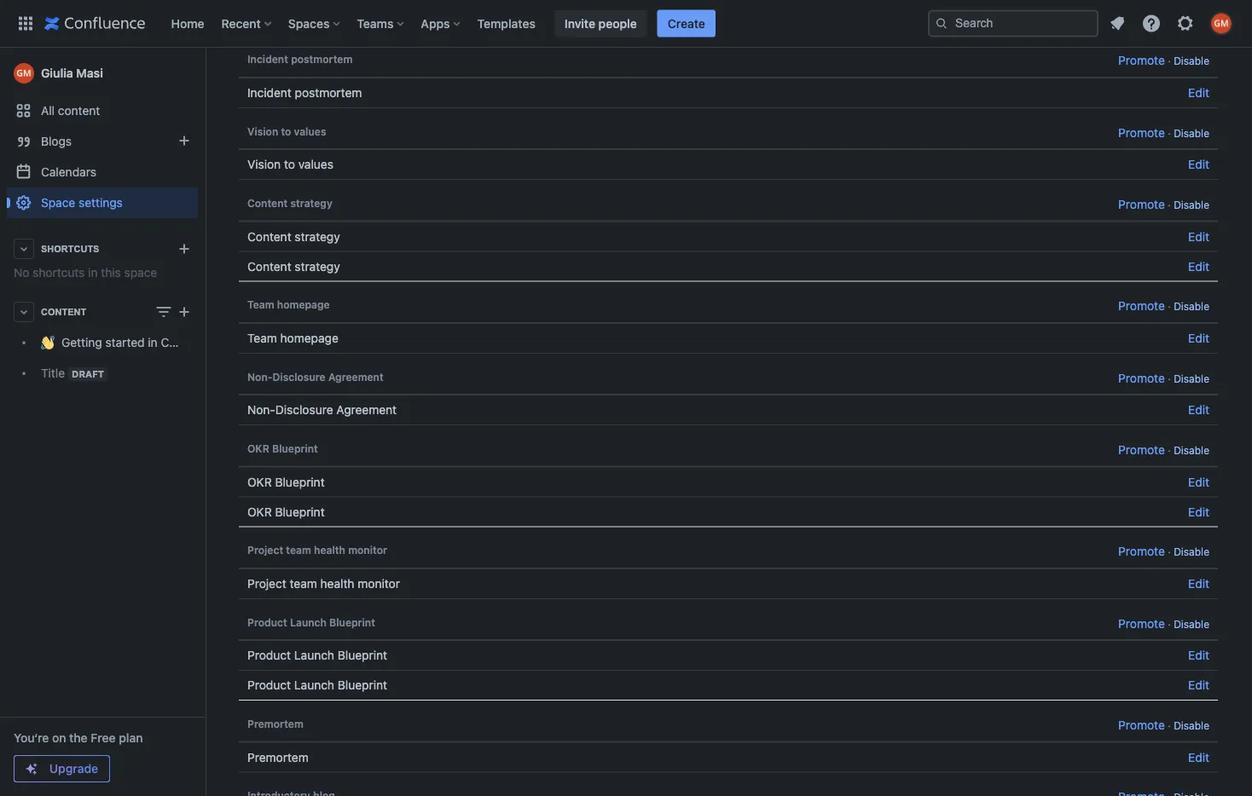 Task type: vqa. For each thing, say whether or not it's contained in the screenshot.
second Non- from the bottom of the page
yes



Task type: locate. For each thing, give the bounding box(es) containing it.
team
[[247, 299, 274, 311], [247, 331, 277, 345]]

disable link for project team health monitor
[[1174, 546, 1210, 558]]

notification icon image
[[1107, 13, 1128, 34]]

0 vertical spatial in
[[88, 266, 98, 280]]

1 vertical spatial incident
[[247, 86, 292, 100]]

5 promote button from the top
[[1118, 368, 1165, 388]]

1 · from the top
[[1168, 55, 1171, 67]]

0 vertical spatial team
[[247, 299, 274, 311]]

9 promote from the top
[[1118, 718, 1165, 732]]

2 product launch blueprint from the top
[[247, 649, 387, 663]]

postmortem
[[291, 53, 353, 65], [295, 86, 362, 100]]

4 · from the top
[[1168, 301, 1171, 313]]

6 promote · disable from the top
[[1118, 443, 1210, 457]]

0 vertical spatial postmortem
[[291, 53, 353, 65]]

2 vertical spatial content strategy
[[247, 259, 340, 273]]

7 disable link from the top
[[1174, 546, 1210, 558]]

4 disable from the top
[[1174, 301, 1210, 313]]

incident postmortem
[[247, 53, 353, 65], [247, 86, 362, 100]]

2 vision to values from the top
[[247, 158, 333, 172]]

1 vertical spatial project
[[247, 577, 286, 591]]

7 disable from the top
[[1174, 546, 1210, 558]]

edit link for non-disclosure agreement
[[1188, 403, 1210, 417]]

0 horizontal spatial in
[[88, 266, 98, 280]]

0 vertical spatial strategy
[[290, 197, 333, 209]]

on
[[52, 731, 66, 746]]

13 edit link from the top
[[1188, 751, 1210, 765]]

okr blueprint
[[247, 443, 318, 455], [247, 475, 325, 489], [247, 505, 325, 519]]

0 vertical spatial values
[[294, 125, 326, 137]]

promote for vision to values
[[1118, 125, 1165, 139]]

0 vertical spatial launch
[[290, 617, 327, 629]]

tree inside space element
[[7, 328, 224, 389]]

5 disable from the top
[[1174, 373, 1210, 385]]

7 promote · disable from the top
[[1118, 545, 1210, 559]]

space settings
[[41, 196, 123, 210]]

0 vertical spatial non-
[[247, 371, 273, 383]]

1 vertical spatial vision
[[247, 158, 281, 172]]

disable link for vision to values
[[1174, 127, 1210, 139]]

disable link
[[1174, 55, 1210, 67], [1174, 127, 1210, 139], [1174, 199, 1210, 211], [1174, 301, 1210, 313], [1174, 373, 1210, 385], [1174, 445, 1210, 457], [1174, 546, 1210, 558], [1174, 618, 1210, 630], [1174, 720, 1210, 732]]

3 okr blueprint from the top
[[247, 505, 325, 519]]

2 promote · disable from the top
[[1118, 125, 1210, 139]]

0 vertical spatial to
[[281, 125, 291, 137]]

8 promote button from the top
[[1118, 614, 1165, 634]]

1 vertical spatial incident postmortem
[[247, 86, 362, 100]]

6 promote button from the top
[[1118, 440, 1165, 460]]

promote for non-disclosure agreement
[[1118, 371, 1165, 385]]

5 edit link from the top
[[1188, 259, 1210, 273]]

13 edit from the top
[[1188, 751, 1210, 765]]

1 vertical spatial postmortem
[[295, 86, 362, 100]]

incident
[[247, 53, 288, 65], [247, 86, 292, 100]]

1 vision to values from the top
[[247, 125, 326, 137]]

0 vertical spatial vision
[[247, 125, 278, 137]]

0 vertical spatial content strategy
[[247, 197, 333, 209]]

tree
[[7, 328, 224, 389]]

1 vertical spatial okr
[[247, 475, 272, 489]]

upgrade button
[[15, 757, 109, 782]]

promote · disable
[[1118, 53, 1210, 67], [1118, 125, 1210, 139], [1118, 197, 1210, 211], [1118, 299, 1210, 313], [1118, 371, 1210, 385], [1118, 443, 1210, 457], [1118, 545, 1210, 559], [1118, 617, 1210, 631], [1118, 718, 1210, 732]]

4 promote button from the top
[[1118, 296, 1165, 316]]

templates link
[[472, 10, 541, 37]]

premortem
[[247, 718, 304, 730], [247, 751, 309, 765]]

create a blog image
[[174, 131, 194, 151]]

promote button for team homepage
[[1118, 296, 1165, 316]]

confluence
[[161, 336, 224, 350]]

disable
[[1174, 55, 1210, 67], [1174, 127, 1210, 139], [1174, 199, 1210, 211], [1174, 301, 1210, 313], [1174, 373, 1210, 385], [1174, 445, 1210, 457], [1174, 546, 1210, 558], [1174, 618, 1210, 630], [1174, 720, 1210, 732]]

2 disable link from the top
[[1174, 127, 1210, 139]]

promote for team homepage
[[1118, 299, 1165, 313]]

0 vertical spatial homepage
[[277, 299, 330, 311]]

apps button
[[416, 10, 467, 37]]

edit for non-disclosure agreement
[[1188, 403, 1210, 417]]

to
[[281, 125, 291, 137], [284, 158, 295, 172]]

teams button
[[352, 10, 411, 37]]

incident right collapse sidebar icon
[[247, 86, 292, 100]]

masi
[[76, 66, 103, 80]]

promote for incident postmortem
[[1118, 53, 1165, 67]]

· for premortem
[[1168, 720, 1171, 732]]

1 vertical spatial values
[[298, 158, 333, 172]]

add shortcut image
[[174, 239, 194, 259]]

3 promote button from the top
[[1118, 195, 1165, 215]]

5 promote · disable from the top
[[1118, 371, 1210, 385]]

upgrade
[[49, 762, 98, 776]]

2 premortem from the top
[[247, 751, 309, 765]]

0 vertical spatial project
[[247, 545, 283, 557]]

1 vertical spatial agreement
[[336, 403, 397, 417]]

6 promote from the top
[[1118, 443, 1165, 457]]

5 edit from the top
[[1188, 259, 1210, 273]]

7 promote button from the top
[[1118, 542, 1165, 562]]

1 vertical spatial non-
[[247, 403, 275, 417]]

1 vertical spatial vision to values
[[247, 158, 333, 172]]

2 disable from the top
[[1174, 127, 1210, 139]]

7 edit from the top
[[1188, 403, 1210, 417]]

1 vertical spatial team
[[247, 331, 277, 345]]

product requirements blueprint
[[247, 14, 423, 28]]

disable link for non-disclosure agreement
[[1174, 373, 1210, 385]]

edit link for content strategy
[[1188, 259, 1210, 273]]

5 disable link from the top
[[1174, 373, 1210, 385]]

2 · from the top
[[1168, 127, 1171, 139]]

requirements
[[294, 14, 370, 28]]

2 product from the top
[[247, 617, 287, 629]]

no shortcuts in this space
[[14, 266, 157, 280]]

edit link for vision to values
[[1188, 158, 1210, 172]]

2 vertical spatial strategy
[[295, 259, 340, 273]]

Search field
[[928, 10, 1099, 37]]

homepage
[[277, 299, 330, 311], [280, 331, 339, 345]]

space settings link
[[7, 188, 198, 218]]

non-
[[247, 371, 273, 383], [247, 403, 275, 417]]

edit for content strategy
[[1188, 259, 1210, 273]]

all
[[41, 104, 55, 118]]

9 promote · disable from the top
[[1118, 718, 1210, 732]]

edit
[[1188, 14, 1210, 28], [1188, 86, 1210, 100], [1188, 158, 1210, 172], [1188, 229, 1210, 244], [1188, 259, 1210, 273], [1188, 331, 1210, 345], [1188, 403, 1210, 417], [1188, 475, 1210, 489], [1188, 505, 1210, 519], [1188, 577, 1210, 591], [1188, 649, 1210, 663], [1188, 679, 1210, 693], [1188, 751, 1210, 765]]

content strategy for edit link associated with content strategy
[[247, 259, 340, 273]]

2 okr from the top
[[247, 475, 272, 489]]

in left this
[[88, 266, 98, 280]]

0 vertical spatial okr blueprint
[[247, 443, 318, 455]]

1 vertical spatial non-disclosure agreement
[[247, 403, 397, 417]]

1 team from the top
[[247, 299, 274, 311]]

0 vertical spatial premortem
[[247, 718, 304, 730]]

7 edit link from the top
[[1188, 403, 1210, 417]]

giulia masi
[[41, 66, 103, 80]]

content strategy
[[247, 197, 333, 209], [247, 229, 340, 244], [247, 259, 340, 273]]

giulia masi link
[[7, 56, 198, 90]]

invite people button
[[554, 10, 647, 37]]

10 edit from the top
[[1188, 577, 1210, 591]]

0 vertical spatial incident postmortem
[[247, 53, 353, 65]]

7 · from the top
[[1168, 546, 1171, 558]]

incident down recent "dropdown button"
[[247, 53, 288, 65]]

edit link for team homepage
[[1188, 331, 1210, 345]]

1 product launch blueprint from the top
[[247, 617, 375, 629]]

2 incident from the top
[[247, 86, 292, 100]]

disclosure
[[273, 371, 326, 383], [275, 403, 333, 417]]

vision
[[247, 125, 278, 137], [247, 158, 281, 172]]

confluence image
[[44, 13, 145, 34], [44, 13, 145, 34]]

1 vertical spatial health
[[320, 577, 354, 591]]

promote button for incident postmortem
[[1118, 51, 1165, 71]]

6 edit link from the top
[[1188, 331, 1210, 345]]

2 non- from the top
[[247, 403, 275, 417]]

9 promote button from the top
[[1118, 716, 1165, 736]]

collapse sidebar image
[[186, 56, 223, 90]]

disable for project team health monitor
[[1174, 546, 1210, 558]]

3 content strategy from the top
[[247, 259, 340, 273]]

·
[[1168, 55, 1171, 67], [1168, 127, 1171, 139], [1168, 199, 1171, 211], [1168, 301, 1171, 313], [1168, 373, 1171, 385], [1168, 445, 1171, 457], [1168, 546, 1171, 558], [1168, 618, 1171, 630], [1168, 720, 1171, 732]]

2 edit link from the top
[[1188, 86, 1210, 100]]

1 vertical spatial product launch blueprint
[[247, 649, 387, 663]]

banner
[[0, 0, 1252, 48]]

search image
[[935, 17, 949, 30]]

product
[[247, 14, 291, 28], [247, 617, 287, 629], [247, 649, 291, 663], [247, 679, 291, 693]]

this
[[101, 266, 121, 280]]

1 edit link from the top
[[1188, 14, 1210, 28]]

promote button
[[1118, 51, 1165, 71], [1118, 123, 1165, 143], [1118, 195, 1165, 215], [1118, 296, 1165, 316], [1118, 368, 1165, 388], [1118, 440, 1165, 460], [1118, 542, 1165, 562], [1118, 614, 1165, 634], [1118, 716, 1165, 736]]

1 vertical spatial monitor
[[358, 577, 400, 591]]

1 vertical spatial in
[[148, 336, 158, 350]]

0 vertical spatial team
[[286, 545, 311, 557]]

2 okr blueprint from the top
[[247, 475, 325, 489]]

shortcuts
[[33, 266, 85, 280]]

content
[[58, 104, 100, 118]]

0 vertical spatial product launch blueprint
[[247, 617, 375, 629]]

8 promote · disable from the top
[[1118, 617, 1210, 631]]

draft
[[72, 369, 104, 380]]

shortcuts
[[41, 244, 99, 254]]

team right "create a page" image
[[247, 299, 274, 311]]

1 disable from the top
[[1174, 55, 1210, 67]]

9 disable link from the top
[[1174, 720, 1210, 732]]

create link
[[657, 10, 716, 37]]

tree containing getting started in confluence
[[7, 328, 224, 389]]

project team health monitor
[[247, 545, 387, 557], [247, 577, 400, 591]]

9 · from the top
[[1168, 720, 1171, 732]]

1 vertical spatial content strategy
[[247, 229, 340, 244]]

6 · from the top
[[1168, 445, 1171, 457]]

content strategy for tenth edit link from the bottom of the page
[[247, 229, 340, 244]]

3 disable from the top
[[1174, 199, 1210, 211]]

0 vertical spatial incident
[[247, 53, 288, 65]]

shortcuts button
[[7, 234, 198, 264]]

2 promote button from the top
[[1118, 123, 1165, 143]]

invite people
[[565, 16, 637, 30]]

5 promote from the top
[[1118, 371, 1165, 385]]

project
[[247, 545, 283, 557], [247, 577, 286, 591]]

2 vertical spatial okr
[[247, 505, 272, 519]]

space
[[124, 266, 157, 280]]

12 edit from the top
[[1188, 679, 1210, 693]]

1 horizontal spatial in
[[148, 336, 158, 350]]

team
[[286, 545, 311, 557], [290, 577, 317, 591]]

4 edit from the top
[[1188, 229, 1210, 244]]

0 vertical spatial okr
[[247, 443, 269, 455]]

in right started
[[148, 336, 158, 350]]

spaces
[[288, 16, 330, 30]]

banner containing home
[[0, 0, 1252, 48]]

2 edit from the top
[[1188, 86, 1210, 100]]

product launch blueprint
[[247, 617, 375, 629], [247, 649, 387, 663], [247, 679, 387, 693]]

vision to values
[[247, 125, 326, 137], [247, 158, 333, 172]]

strategy for tenth edit link from the bottom of the page
[[295, 229, 340, 244]]

promote button for project team health monitor
[[1118, 542, 1165, 562]]

promote
[[1118, 53, 1165, 67], [1118, 125, 1165, 139], [1118, 197, 1165, 211], [1118, 299, 1165, 313], [1118, 371, 1165, 385], [1118, 443, 1165, 457], [1118, 545, 1165, 559], [1118, 617, 1165, 631], [1118, 718, 1165, 732]]

1 vertical spatial homepage
[[280, 331, 339, 345]]

1 promote · disable from the top
[[1118, 53, 1210, 67]]

plan
[[119, 731, 143, 746]]

team homepage
[[247, 299, 330, 311], [247, 331, 339, 345]]

disable link for incident postmortem
[[1174, 55, 1210, 67]]

· for project team health monitor
[[1168, 546, 1171, 558]]

1 vertical spatial project team health monitor
[[247, 577, 400, 591]]

strategy for edit link associated with content strategy
[[295, 259, 340, 273]]

1 vertical spatial strategy
[[295, 229, 340, 244]]

disable for non-disclosure agreement
[[1174, 373, 1210, 385]]

· for incident postmortem
[[1168, 55, 1171, 67]]

8 promote from the top
[[1118, 617, 1165, 631]]

content button
[[7, 297, 198, 328]]

2 vertical spatial okr blueprint
[[247, 505, 325, 519]]

in for started
[[148, 336, 158, 350]]

blogs
[[41, 134, 72, 148]]

3 edit link from the top
[[1188, 158, 1210, 172]]

2 vertical spatial product launch blueprint
[[247, 679, 387, 693]]

agreement
[[328, 371, 384, 383], [336, 403, 397, 417]]

all content link
[[7, 96, 198, 126]]

recent
[[221, 16, 261, 30]]

0 vertical spatial vision to values
[[247, 125, 326, 137]]

content
[[247, 197, 288, 209], [247, 229, 291, 244], [247, 259, 291, 273], [41, 307, 86, 317]]

promote · disable for premortem
[[1118, 718, 1210, 732]]

4 promote · disable from the top
[[1118, 299, 1210, 313]]

promote · disable for project team health monitor
[[1118, 545, 1210, 559]]

promote button for premortem
[[1118, 716, 1165, 736]]

home
[[171, 16, 204, 30]]

0 vertical spatial non-disclosure agreement
[[247, 371, 384, 383]]

1 vertical spatial team homepage
[[247, 331, 339, 345]]

okr
[[247, 443, 269, 455], [247, 475, 272, 489], [247, 505, 272, 519]]

non-disclosure agreement
[[247, 371, 384, 383], [247, 403, 397, 417]]

1 vertical spatial launch
[[294, 649, 334, 663]]

blueprint
[[373, 14, 423, 28], [272, 443, 318, 455], [275, 475, 325, 489], [275, 505, 325, 519], [329, 617, 375, 629], [338, 649, 387, 663], [338, 679, 387, 693]]

0 vertical spatial team homepage
[[247, 299, 330, 311]]

1 vertical spatial disclosure
[[275, 403, 333, 417]]

1 promote from the top
[[1118, 53, 1165, 67]]

1 disable link from the top
[[1174, 55, 1210, 67]]

disable link for team homepage
[[1174, 301, 1210, 313]]

disable link for premortem
[[1174, 720, 1210, 732]]

7 promote from the top
[[1118, 545, 1165, 559]]

strategy
[[290, 197, 333, 209], [295, 229, 340, 244], [295, 259, 340, 273]]

values
[[294, 125, 326, 137], [298, 158, 333, 172]]

2 content strategy from the top
[[247, 229, 340, 244]]

edit link for project team health monitor
[[1188, 577, 1210, 591]]

edit for team homepage
[[1188, 331, 1210, 345]]

launch
[[290, 617, 327, 629], [294, 649, 334, 663], [294, 679, 334, 693]]

edit link for incident postmortem
[[1188, 86, 1210, 100]]

9 disable from the top
[[1174, 720, 1210, 732]]

all content
[[41, 104, 100, 118]]

2 promote from the top
[[1118, 125, 1165, 139]]

in
[[88, 266, 98, 280], [148, 336, 158, 350]]

· for team homepage
[[1168, 301, 1171, 313]]

1 vertical spatial premortem
[[247, 751, 309, 765]]

edit link
[[1188, 14, 1210, 28], [1188, 86, 1210, 100], [1188, 158, 1210, 172], [1188, 229, 1210, 244], [1188, 259, 1210, 273], [1188, 331, 1210, 345], [1188, 403, 1210, 417], [1188, 475, 1210, 489], [1188, 505, 1210, 519], [1188, 577, 1210, 591], [1188, 649, 1210, 663], [1188, 679, 1210, 693], [1188, 751, 1210, 765]]

0 vertical spatial project team health monitor
[[247, 545, 387, 557]]

2 project from the top
[[247, 577, 286, 591]]

disable for vision to values
[[1174, 127, 1210, 139]]

apps
[[421, 16, 450, 30]]

health
[[314, 545, 345, 557], [320, 577, 354, 591]]

monitor
[[348, 545, 387, 557], [358, 577, 400, 591]]

6 edit from the top
[[1188, 331, 1210, 345]]

team right confluence
[[247, 331, 277, 345]]

1 vertical spatial okr blueprint
[[247, 475, 325, 489]]



Task type: describe. For each thing, give the bounding box(es) containing it.
no
[[14, 266, 29, 280]]

1 okr from the top
[[247, 443, 269, 455]]

getting started in confluence link
[[7, 328, 224, 358]]

4 product from the top
[[247, 679, 291, 693]]

3 product from the top
[[247, 649, 291, 663]]

3 promote · disable from the top
[[1118, 197, 1210, 211]]

2 team from the top
[[247, 331, 277, 345]]

settings icon image
[[1176, 13, 1196, 34]]

title
[[41, 366, 65, 380]]

2 incident postmortem from the top
[[247, 86, 362, 100]]

free
[[91, 731, 116, 746]]

edit link for okr blueprint
[[1188, 505, 1210, 519]]

disable for premortem
[[1174, 720, 1210, 732]]

disable for team homepage
[[1174, 301, 1210, 313]]

0 vertical spatial agreement
[[328, 371, 384, 383]]

edit for product launch blueprint
[[1188, 679, 1210, 693]]

the
[[69, 731, 88, 746]]

1 project team health monitor from the top
[[247, 545, 387, 557]]

space element
[[0, 48, 224, 797]]

giulia
[[41, 66, 73, 80]]

premium image
[[25, 763, 38, 776]]

promote button for vision to values
[[1118, 123, 1165, 143]]

0 vertical spatial monitor
[[348, 545, 387, 557]]

title draft
[[41, 366, 104, 380]]

okr blueprint for edit link corresponding to okr blueprint
[[247, 505, 325, 519]]

6 disable link from the top
[[1174, 445, 1210, 457]]

0 vertical spatial health
[[314, 545, 345, 557]]

2 vertical spatial launch
[[294, 679, 334, 693]]

1 vision from the top
[[247, 125, 278, 137]]

started
[[105, 336, 145, 350]]

edit for vision to values
[[1188, 158, 1210, 172]]

3 okr from the top
[[247, 505, 272, 519]]

you're
[[14, 731, 49, 746]]

1 team homepage from the top
[[247, 299, 330, 311]]

1 product from the top
[[247, 14, 291, 28]]

edit link for premortem
[[1188, 751, 1210, 765]]

1 content strategy from the top
[[247, 197, 333, 209]]

1 incident postmortem from the top
[[247, 53, 353, 65]]

settings
[[79, 196, 123, 210]]

2 team homepage from the top
[[247, 331, 339, 345]]

11 edit from the top
[[1188, 649, 1210, 663]]

promote · disable for incident postmortem
[[1118, 53, 1210, 67]]

1 okr blueprint from the top
[[247, 443, 318, 455]]

promote for project team health monitor
[[1118, 545, 1165, 559]]

calendars
[[41, 165, 96, 179]]

1 non- from the top
[[247, 371, 273, 383]]

recent button
[[216, 10, 278, 37]]

edit link for product launch blueprint
[[1188, 679, 1210, 693]]

promote button for non-disclosure agreement
[[1118, 368, 1165, 388]]

people
[[599, 16, 637, 30]]

invite
[[565, 16, 595, 30]]

2 non-disclosure agreement from the top
[[247, 403, 397, 417]]

teams
[[357, 16, 394, 30]]

4 edit link from the top
[[1188, 229, 1210, 244]]

1 incident from the top
[[247, 53, 288, 65]]

3 disable link from the top
[[1174, 199, 1210, 211]]

1 vertical spatial to
[[284, 158, 295, 172]]

create
[[668, 16, 705, 30]]

8 · from the top
[[1168, 618, 1171, 630]]

create a page image
[[174, 302, 194, 322]]

8 disable from the top
[[1174, 618, 1210, 630]]

1 premortem from the top
[[247, 718, 304, 730]]

3 · from the top
[[1168, 199, 1171, 211]]

promote for premortem
[[1118, 718, 1165, 732]]

promote · disable for vision to values
[[1118, 125, 1210, 139]]

edit for okr blueprint
[[1188, 505, 1210, 519]]

· for non-disclosure agreement
[[1168, 373, 1171, 385]]

3 promote from the top
[[1118, 197, 1165, 211]]

1 vertical spatial team
[[290, 577, 317, 591]]

appswitcher icon image
[[15, 13, 36, 34]]

help icon image
[[1141, 13, 1162, 34]]

getting
[[61, 336, 102, 350]]

6 disable from the top
[[1174, 445, 1210, 457]]

0 vertical spatial disclosure
[[273, 371, 326, 383]]

blogs link
[[7, 126, 198, 157]]

promote · disable for team homepage
[[1118, 299, 1210, 313]]

you're on the free plan
[[14, 731, 143, 746]]

disable for incident postmortem
[[1174, 55, 1210, 67]]

space
[[41, 196, 75, 210]]

3 product launch blueprint from the top
[[247, 679, 387, 693]]

spaces button
[[283, 10, 347, 37]]

global element
[[10, 0, 925, 47]]

change view image
[[154, 302, 174, 322]]

8 edit link from the top
[[1188, 475, 1210, 489]]

8 disable link from the top
[[1174, 618, 1210, 630]]

1 non-disclosure agreement from the top
[[247, 371, 384, 383]]

edit for incident postmortem
[[1188, 86, 1210, 100]]

templates
[[477, 16, 536, 30]]

2 project team health monitor from the top
[[247, 577, 400, 591]]

1 project from the top
[[247, 545, 283, 557]]

· for vision to values
[[1168, 127, 1171, 139]]

8 edit from the top
[[1188, 475, 1210, 489]]

11 edit link from the top
[[1188, 649, 1210, 663]]

1 edit from the top
[[1188, 14, 1210, 28]]

calendars link
[[7, 157, 198, 188]]

in for shortcuts
[[88, 266, 98, 280]]

okr blueprint for sixth edit link from the bottom of the page
[[247, 475, 325, 489]]

edit for project team health monitor
[[1188, 577, 1210, 591]]

edit for premortem
[[1188, 751, 1210, 765]]

getting started in confluence
[[61, 336, 224, 350]]

home link
[[166, 10, 209, 37]]

2 vision from the top
[[247, 158, 281, 172]]

content inside content dropdown button
[[41, 307, 86, 317]]

promote · disable for non-disclosure agreement
[[1118, 371, 1210, 385]]



